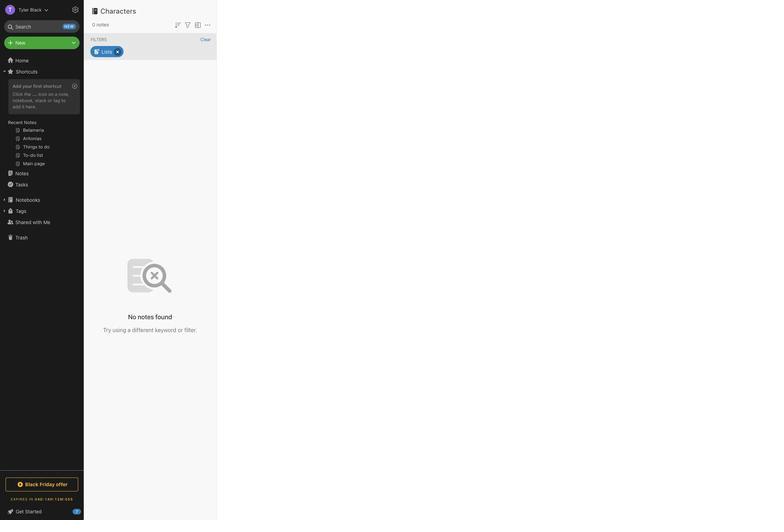 Task type: locate. For each thing, give the bounding box(es) containing it.
expires
[[11, 498, 28, 502]]

or down on in the left top of the page
[[48, 98, 52, 103]]

0 vertical spatial notes
[[24, 120, 37, 125]]

shared with me
[[15, 219, 50, 225]]

started
[[25, 509, 42, 515]]

black
[[30, 7, 42, 12], [25, 482, 38, 488]]

click
[[13, 91, 23, 97]]

notebook,
[[13, 98, 34, 103]]

7
[[76, 510, 78, 515]]

in
[[29, 498, 33, 502]]

0 horizontal spatial notes
[[97, 22, 109, 28]]

stack
[[35, 98, 46, 103]]

notes up different
[[138, 314, 154, 321]]

icon
[[38, 91, 47, 97]]

note,
[[59, 91, 69, 97]]

notes up tasks
[[15, 171, 29, 176]]

me
[[43, 219, 50, 225]]

home
[[15, 57, 29, 63]]

get started
[[16, 509, 42, 515]]

a
[[55, 91, 57, 97], [128, 327, 131, 334]]

notes
[[97, 22, 109, 28], [138, 314, 154, 321]]

a right using
[[128, 327, 131, 334]]

no notes found
[[128, 314, 172, 321]]

tree
[[0, 55, 84, 471]]

0 vertical spatial black
[[30, 7, 42, 12]]

expand tags image
[[2, 208, 7, 214]]

found
[[155, 314, 172, 321]]

notes inside group
[[24, 120, 37, 125]]

notes for 0
[[97, 22, 109, 28]]

try
[[103, 327, 111, 334]]

no
[[128, 314, 136, 321]]

1 horizontal spatial notes
[[138, 314, 154, 321]]

tags
[[16, 208, 26, 214]]

or inside 'icon on a note, notebook, stack or tag to add it here.'
[[48, 98, 52, 103]]

recent
[[8, 120, 23, 125]]

black friday offer
[[25, 482, 68, 488]]

black friday offer button
[[6, 478, 78, 492]]

0 vertical spatial notes
[[97, 22, 109, 28]]

notes right recent
[[24, 120, 37, 125]]

0 horizontal spatial a
[[55, 91, 57, 97]]

shortcuts button
[[0, 66, 83, 77]]

shortcuts
[[16, 69, 38, 75]]

1 vertical spatial notes
[[138, 314, 154, 321]]

add
[[13, 83, 21, 89]]

clear
[[200, 37, 211, 42]]

shared
[[15, 219, 31, 225]]

new
[[64, 24, 74, 29]]

tasks
[[15, 182, 28, 188]]

notes for no
[[138, 314, 154, 321]]

0 vertical spatial a
[[55, 91, 57, 97]]

notes
[[24, 120, 37, 125], [15, 171, 29, 176]]

clear button
[[200, 37, 211, 42]]

keyword
[[155, 327, 176, 334]]

tyler black
[[19, 7, 42, 12]]

1 horizontal spatial or
[[178, 327, 183, 334]]

1 horizontal spatial a
[[128, 327, 131, 334]]

0 vertical spatial or
[[48, 98, 52, 103]]

or
[[48, 98, 52, 103], [178, 327, 183, 334]]

or left filter.
[[178, 327, 183, 334]]

black up in
[[25, 482, 38, 488]]

1 vertical spatial or
[[178, 327, 183, 334]]

group
[[0, 77, 83, 171]]

expires in 04d:14h:12m:55s
[[11, 498, 73, 502]]

a inside note list element
[[128, 327, 131, 334]]

1 vertical spatial black
[[25, 482, 38, 488]]

notes right 0
[[97, 22, 109, 28]]

a for no notes found
[[128, 327, 131, 334]]

home link
[[0, 55, 84, 66]]

settings image
[[71, 6, 80, 14]]

a right on in the left top of the page
[[55, 91, 57, 97]]

1 vertical spatial a
[[128, 327, 131, 334]]

black right 'tyler' in the left top of the page
[[30, 7, 42, 12]]

0 notes
[[92, 22, 109, 28]]

using
[[113, 327, 126, 334]]

expand notebooks image
[[2, 197, 7, 203]]

0 horizontal spatial or
[[48, 98, 52, 103]]

View options field
[[192, 20, 202, 29]]

a inside 'icon on a note, notebook, stack or tag to add it here.'
[[55, 91, 57, 97]]

tasks button
[[0, 179, 83, 190]]

04d:14h:12m:55s
[[35, 498, 73, 502]]

tag
[[53, 98, 60, 103]]



Task type: describe. For each thing, give the bounding box(es) containing it.
get
[[16, 509, 24, 515]]

add filters image
[[184, 21, 192, 29]]

click to collapse image
[[81, 508, 86, 516]]

trash link
[[0, 232, 83, 243]]

new button
[[4, 37, 80, 49]]

notebooks
[[16, 197, 40, 203]]

click the ...
[[13, 91, 37, 97]]

tyler
[[19, 7, 29, 12]]

your
[[22, 83, 32, 89]]

...
[[32, 91, 37, 97]]

trash
[[15, 235, 28, 241]]

on
[[48, 91, 54, 97]]

notebooks link
[[0, 194, 83, 206]]

to
[[61, 98, 66, 103]]

tree containing home
[[0, 55, 84, 471]]

new search field
[[9, 20, 76, 33]]

note list element
[[84, 0, 217, 521]]

different
[[132, 327, 154, 334]]

tags button
[[0, 206, 83, 217]]

black inside field
[[30, 7, 42, 12]]

0
[[92, 22, 95, 28]]

add your first shortcut
[[13, 83, 61, 89]]

1 vertical spatial notes
[[15, 171, 29, 176]]

here.
[[26, 104, 37, 110]]

more actions image
[[204, 21, 212, 29]]

add
[[13, 104, 21, 110]]

icon on a note, notebook, stack or tag to add it here.
[[13, 91, 69, 110]]

note window - empty element
[[217, 0, 782, 521]]

with
[[33, 219, 42, 225]]

it
[[22, 104, 25, 110]]

Help and Learning task checklist field
[[0, 507, 84, 518]]

group containing add your first shortcut
[[0, 77, 83, 171]]

shared with me link
[[0, 217, 83, 228]]

a for ...
[[55, 91, 57, 97]]

try using a different keyword or filter.
[[103, 327, 197, 334]]

Add filters field
[[184, 20, 192, 29]]

the
[[24, 91, 31, 97]]

filter.
[[184, 327, 197, 334]]

Search text field
[[9, 20, 75, 33]]

lists button
[[90, 46, 124, 57]]

lists
[[102, 49, 112, 55]]

recent notes
[[8, 120, 37, 125]]

shortcut
[[43, 83, 61, 89]]

notes link
[[0, 168, 83, 179]]

or inside note list element
[[178, 327, 183, 334]]

Sort options field
[[173, 20, 182, 29]]

friday
[[40, 482, 55, 488]]

new
[[15, 40, 25, 46]]

More actions field
[[204, 20, 212, 29]]

first
[[33, 83, 42, 89]]

Account field
[[0, 3, 49, 17]]

offer
[[56, 482, 68, 488]]

filters
[[91, 37, 107, 42]]

black inside 'popup button'
[[25, 482, 38, 488]]

characters
[[101, 7, 136, 15]]



Task type: vqa. For each thing, say whether or not it's contained in the screenshot.
note,
yes



